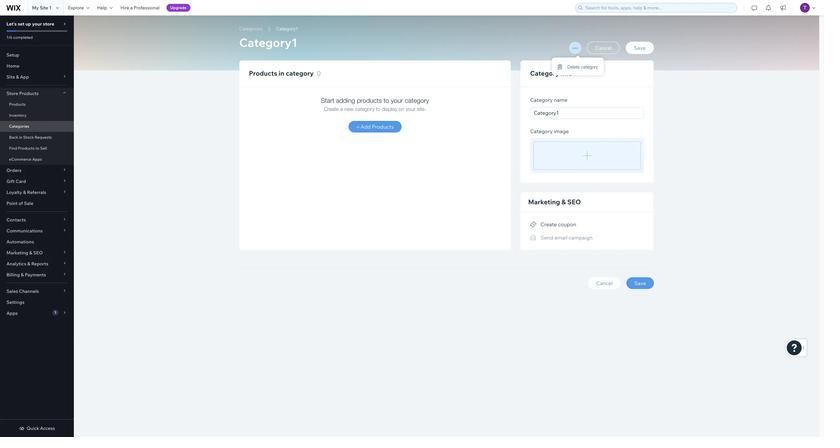 Task type: vqa. For each thing, say whether or not it's contained in the screenshot.
the leftmost Categories link
yes



Task type: locate. For each thing, give the bounding box(es) containing it.
1 vertical spatial save
[[634, 281, 646, 287]]

0 vertical spatial a
[[130, 5, 133, 11]]

category1
[[276, 26, 298, 32], [239, 35, 297, 50]]

2 vertical spatial to
[[35, 146, 39, 151]]

1 vertical spatial in
[[19, 135, 22, 140]]

1 vertical spatial a
[[340, 106, 343, 112]]

set
[[18, 21, 24, 27]]

1 vertical spatial create
[[541, 222, 557, 228]]

0 vertical spatial in
[[279, 69, 284, 77]]

0 vertical spatial to
[[384, 97, 389, 104]]

0 horizontal spatial categories link
[[0, 121, 74, 132]]

create
[[324, 106, 339, 112], [541, 222, 557, 228]]

0 horizontal spatial to
[[35, 146, 39, 151]]

category left the name
[[530, 97, 553, 103]]

image
[[554, 128, 569, 135]]

cancel button
[[587, 42, 620, 54], [588, 278, 621, 290]]

your right up
[[32, 21, 42, 27]]

automations link
[[0, 237, 74, 248]]

coupon
[[558, 222, 576, 228]]

marketing
[[528, 198, 560, 206]]

0 horizontal spatial in
[[19, 135, 22, 140]]

your right on
[[406, 106, 416, 112]]

hire a professional
[[120, 5, 160, 11]]

1 horizontal spatial categories link
[[236, 26, 266, 32]]

save
[[634, 45, 646, 51], [634, 281, 646, 287]]

store
[[6, 91, 18, 97]]

cancel
[[595, 45, 612, 51], [596, 281, 613, 287]]

0 horizontal spatial a
[[130, 5, 133, 11]]

your up on
[[391, 97, 403, 104]]

save button
[[626, 42, 654, 54], [627, 278, 654, 290]]

up
[[25, 21, 31, 27]]

a inside start adding products to your category create a new category to display on your site.
[[340, 106, 343, 112]]

delete category button
[[558, 63, 598, 70]]

category info
[[530, 69, 573, 77]]

help button
[[93, 0, 117, 16]]

0 horizontal spatial your
[[32, 21, 42, 27]]

1 horizontal spatial to
[[376, 106, 380, 112]]

your
[[32, 21, 42, 27], [391, 97, 403, 104], [406, 106, 416, 112]]

save for save button to the bottom
[[634, 281, 646, 287]]

settings link
[[0, 297, 74, 308]]

start adding products to your category create a new category to display on your site.
[[321, 97, 429, 112]]

0
[[317, 69, 321, 77]]

a left new
[[340, 106, 343, 112]]

name
[[554, 97, 567, 103]]

1 category from the top
[[530, 69, 559, 77]]

to left 'sell'
[[35, 146, 39, 151]]

in inside category1 form
[[279, 69, 284, 77]]

categories link
[[236, 26, 266, 32], [0, 121, 74, 132]]

my
[[32, 5, 39, 11]]

0 vertical spatial category
[[530, 69, 559, 77]]

2 horizontal spatial your
[[406, 106, 416, 112]]

1 horizontal spatial your
[[391, 97, 403, 104]]

create up send
[[541, 222, 557, 228]]

2 category from the top
[[530, 97, 553, 103]]

1 vertical spatial categories
[[9, 124, 29, 129]]

1 horizontal spatial categories
[[239, 26, 262, 32]]

to
[[384, 97, 389, 104], [376, 106, 380, 112], [35, 146, 39, 151]]

category left info
[[530, 69, 559, 77]]

create coupon
[[541, 222, 576, 228]]

back in stock requests link
[[0, 132, 74, 143]]

home link
[[0, 61, 74, 72]]

of
[[19, 201, 23, 207]]

access
[[40, 426, 55, 432]]

in
[[279, 69, 284, 77], [19, 135, 22, 140]]

1 horizontal spatial in
[[279, 69, 284, 77]]

1 horizontal spatial create
[[541, 222, 557, 228]]

products
[[249, 69, 277, 77], [19, 91, 39, 97], [9, 102, 26, 107], [372, 124, 394, 130], [18, 146, 35, 151]]

1 vertical spatial category
[[530, 97, 553, 103]]

category image
[[530, 128, 569, 135]]

category for category image
[[530, 128, 553, 135]]

0 vertical spatial cancel button
[[587, 42, 620, 54]]

0 vertical spatial save
[[634, 45, 646, 51]]

0 horizontal spatial categories
[[9, 124, 29, 129]]

1 vertical spatial category1
[[239, 35, 297, 50]]

categories
[[239, 26, 262, 32], [9, 124, 29, 129]]

category name
[[530, 97, 567, 103]]

professional
[[134, 5, 160, 11]]

to inside the sidebar element
[[35, 146, 39, 151]]

0 horizontal spatial create
[[324, 106, 339, 112]]

hire
[[120, 5, 129, 11]]

1 horizontal spatial a
[[340, 106, 343, 112]]

category up site.
[[405, 97, 429, 104]]

site.
[[417, 106, 426, 112]]

a right hire
[[130, 5, 133, 11]]

2 vertical spatial category
[[530, 128, 553, 135]]

ecommerce
[[9, 157, 31, 162]]

requests
[[35, 135, 52, 140]]

products inside button
[[372, 124, 394, 130]]

0 vertical spatial categories link
[[236, 26, 266, 32]]

your inside the sidebar element
[[32, 21, 42, 27]]

delete
[[567, 64, 580, 70]]

to left display
[[376, 106, 380, 112]]

products inside "dropdown button"
[[19, 91, 39, 97]]

point
[[6, 201, 18, 207]]

category
[[581, 64, 598, 70], [286, 69, 314, 77], [405, 97, 429, 104], [355, 106, 375, 112]]

sidebar element
[[0, 16, 74, 438]]

0 vertical spatial cancel
[[595, 45, 612, 51]]

categories inside the sidebar element
[[9, 124, 29, 129]]

category right "delete"
[[581, 64, 598, 70]]

create down start
[[324, 106, 339, 112]]

sell
[[40, 146, 47, 151]]

to up display
[[384, 97, 389, 104]]

categories inside category1 form
[[239, 26, 262, 32]]

automations
[[6, 239, 34, 245]]

create inside start adding products to your category create a new category to display on your site.
[[324, 106, 339, 112]]

category left image
[[530, 128, 553, 135]]

a
[[130, 5, 133, 11], [340, 106, 343, 112]]

email
[[555, 235, 568, 241]]

find products to sell
[[9, 146, 47, 151]]

0 vertical spatial your
[[32, 21, 42, 27]]

seo
[[567, 198, 581, 206]]

3 category from the top
[[530, 128, 553, 135]]

1 vertical spatial cancel button
[[588, 278, 621, 290]]

in inside the sidebar element
[[19, 135, 22, 140]]

0 vertical spatial categories
[[239, 26, 262, 32]]

0 vertical spatial create
[[324, 106, 339, 112]]

back in stock requests
[[9, 135, 52, 140]]

site
[[40, 5, 48, 11]]

1/6 completed
[[6, 35, 33, 40]]

delete category
[[567, 64, 598, 70]]



Task type: describe. For each thing, give the bounding box(es) containing it.
let's
[[6, 21, 17, 27]]

add
[[361, 124, 371, 130]]

category down products
[[355, 106, 375, 112]]

inventory link
[[0, 110, 74, 121]]

0 vertical spatial save button
[[626, 42, 654, 54]]

new
[[344, 106, 354, 112]]

send email campaign button
[[530, 233, 593, 243]]

a inside hire a professional link
[[130, 5, 133, 11]]

0 vertical spatial category1
[[276, 26, 298, 32]]

store products button
[[0, 88, 74, 99]]

completed
[[13, 35, 33, 40]]

display
[[382, 106, 397, 112]]

products link
[[0, 99, 74, 110]]

ecommerce apps link
[[0, 154, 74, 165]]

products for store products
[[19, 91, 39, 97]]

ecommerce apps
[[9, 157, 42, 162]]

category inside button
[[581, 64, 598, 70]]

home
[[6, 63, 19, 69]]

save for the top save button
[[634, 45, 646, 51]]

products for add products
[[372, 124, 394, 130]]

store
[[43, 21, 54, 27]]

upgrade
[[170, 5, 187, 10]]

1
[[49, 5, 51, 11]]

1 vertical spatial categories link
[[0, 121, 74, 132]]

setup link
[[0, 50, 74, 61]]

quick access button
[[19, 426, 55, 432]]

add products button
[[348, 121, 402, 133]]

my site 1
[[32, 5, 51, 11]]

delete icon image
[[558, 64, 562, 70]]

Search for tools, apps, help & more... field
[[583, 3, 735, 12]]

explore
[[68, 5, 84, 11]]

2 vertical spatial your
[[406, 106, 416, 112]]

info
[[561, 69, 573, 77]]

quick
[[27, 426, 39, 432]]

point of sale link
[[0, 198, 74, 209]]

back
[[9, 135, 18, 140]]

help
[[97, 5, 107, 11]]

category left 0
[[286, 69, 314, 77]]

products in category 0
[[249, 69, 321, 77]]

adding
[[336, 97, 355, 104]]

upgrade button
[[166, 4, 190, 12]]

products for find products to sell
[[18, 146, 35, 151]]

products
[[357, 97, 382, 104]]

1 vertical spatial cancel
[[596, 281, 613, 287]]

send
[[541, 235, 553, 241]]

campaign
[[569, 235, 593, 241]]

apps
[[32, 157, 42, 162]]

1 vertical spatial save button
[[627, 278, 654, 290]]

Category name text field
[[530, 107, 644, 119]]

add products
[[360, 124, 394, 130]]

setup
[[6, 52, 19, 58]]

1/6
[[6, 35, 12, 40]]

send email campaign
[[541, 235, 593, 241]]

in for products
[[279, 69, 284, 77]]

on
[[399, 106, 404, 112]]

start
[[321, 97, 334, 104]]

categories link inside category1 form
[[236, 26, 266, 32]]

create inside button
[[541, 222, 557, 228]]

2 horizontal spatial to
[[384, 97, 389, 104]]

let's set up your store
[[6, 21, 54, 27]]

category1 form
[[74, 16, 824, 438]]

in for back
[[19, 135, 22, 140]]

promote coupon image
[[530, 222, 537, 228]]

1 vertical spatial your
[[391, 97, 403, 104]]

promote newsletter image
[[530, 235, 537, 241]]

point of sale
[[6, 201, 33, 207]]

plus xs image
[[356, 126, 360, 129]]

stock
[[23, 135, 34, 140]]

category for category info
[[530, 69, 559, 77]]

create coupon button
[[530, 220, 576, 230]]

find products to sell link
[[0, 143, 74, 154]]

store products
[[6, 91, 39, 97]]

hire a professional link
[[117, 0, 163, 16]]

sale
[[24, 201, 33, 207]]

inventory
[[9, 113, 27, 118]]

settings
[[6, 300, 24, 306]]

marketing & seo
[[528, 198, 581, 206]]

find
[[9, 146, 17, 151]]

&
[[562, 198, 566, 206]]

1 vertical spatial to
[[376, 106, 380, 112]]

category for category name
[[530, 97, 553, 103]]

quick access
[[27, 426, 55, 432]]



